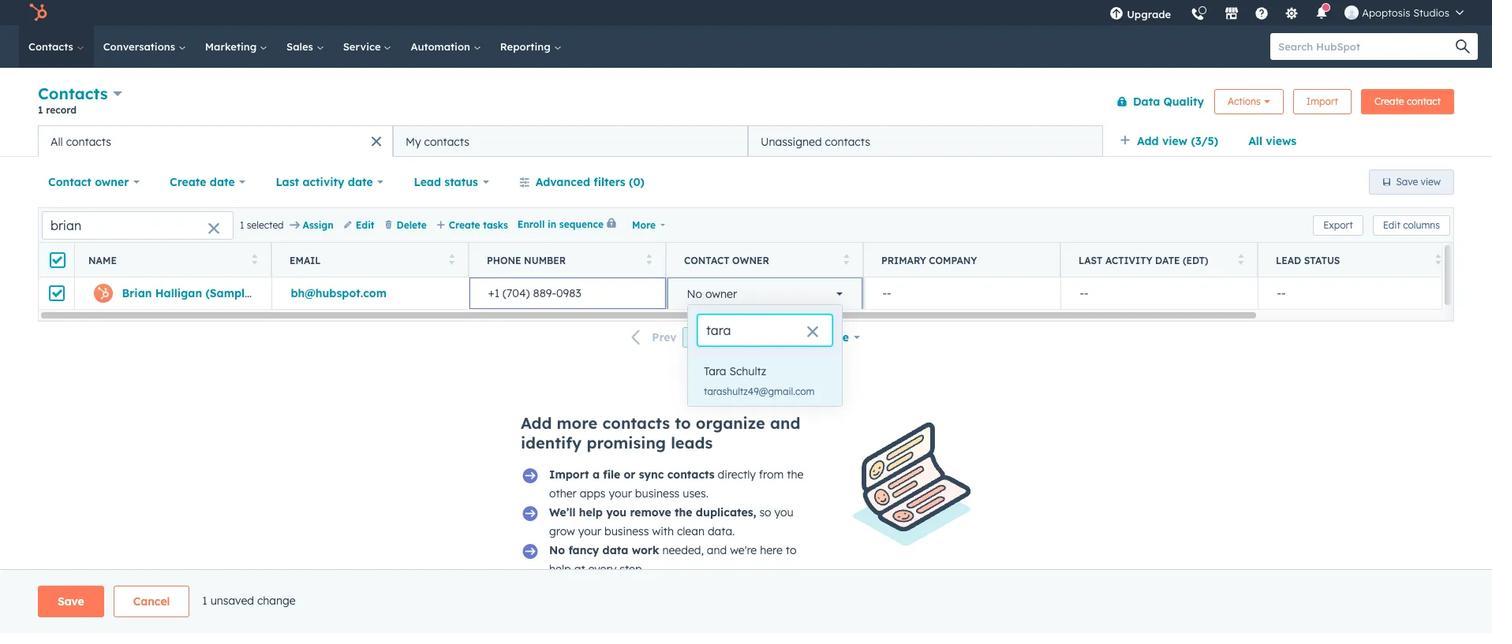 Task type: describe. For each thing, give the bounding box(es) containing it.
100 per page
[[776, 331, 849, 345]]

create contact button
[[1362, 89, 1455, 114]]

uses.
[[683, 487, 709, 501]]

lead status button
[[404, 167, 499, 198]]

tara schultz tarashultz49@gmail.com
[[704, 365, 815, 398]]

duplicates,
[[696, 506, 757, 520]]

status
[[445, 175, 478, 189]]

no for no fancy data work
[[549, 544, 565, 558]]

views
[[1266, 134, 1297, 148]]

data quality
[[1134, 94, 1205, 109]]

100 per page button
[[765, 322, 871, 354]]

page section element
[[0, 587, 1493, 618]]

contacts for my contacts
[[424, 135, 470, 149]]

Search search field
[[698, 315, 833, 347]]

with
[[652, 525, 674, 539]]

advanced filters (0) button
[[509, 167, 655, 198]]

lead for lead status
[[1276, 255, 1302, 266]]

conversations link
[[94, 25, 196, 68]]

every
[[589, 563, 617, 577]]

my
[[406, 135, 421, 149]]

help image
[[1255, 7, 1270, 21]]

create for create tasks
[[449, 219, 480, 231]]

fancy
[[569, 544, 599, 558]]

last for last activity date (edt)
[[1079, 255, 1103, 266]]

press to sort. image for email
[[449, 254, 455, 265]]

menu containing apoptosis studios
[[1101, 0, 1474, 31]]

you inside so you grow your business with clean data.
[[775, 506, 794, 520]]

+1
[[488, 287, 500, 301]]

brian
[[122, 287, 152, 301]]

data
[[1134, 94, 1161, 109]]

edit columns
[[1384, 219, 1441, 231]]

2 date from the left
[[348, 175, 373, 189]]

delete
[[397, 219, 427, 231]]

next button
[[700, 328, 765, 349]]

advanced
[[536, 175, 591, 189]]

1 press to sort. element from the left
[[251, 254, 257, 267]]

import for import a file or sync contacts
[[549, 468, 589, 482]]

press to sort. image for contact owner
[[843, 254, 849, 265]]

bh@hubspot.com link
[[291, 287, 387, 301]]

all views link
[[1239, 126, 1307, 157]]

contacts inside add more contacts to organize and identify promising leads
[[603, 414, 670, 433]]

-- inside -- button
[[1278, 287, 1286, 301]]

(0)
[[629, 175, 645, 189]]

work
[[632, 544, 660, 558]]

sales link
[[277, 25, 334, 68]]

promising
[[587, 433, 666, 453]]

step.
[[620, 563, 645, 577]]

help button
[[1249, 0, 1276, 25]]

primary company
[[882, 255, 978, 266]]

no for no owner
[[687, 287, 703, 302]]

press to sort. image for phone number
[[646, 254, 652, 265]]

business inside directly from the other apps your business uses.
[[635, 487, 680, 501]]

contact
[[1407, 95, 1441, 107]]

activity
[[1106, 255, 1153, 266]]

cancel button
[[114, 587, 190, 618]]

marketplaces image
[[1225, 7, 1240, 21]]

we'll
[[549, 506, 576, 520]]

pagination navigation
[[622, 327, 765, 349]]

all views
[[1249, 134, 1297, 148]]

per
[[799, 331, 818, 345]]

1 record
[[38, 104, 77, 116]]

business inside so you grow your business with clean data.
[[605, 525, 649, 539]]

1 -- from the left
[[883, 287, 892, 301]]

tasks
[[483, 219, 508, 231]]

tara schultz image
[[1345, 6, 1360, 20]]

5 - from the left
[[1278, 287, 1282, 301]]

and inside add more contacts to organize and identify promising leads
[[770, 414, 801, 433]]

settings image
[[1285, 7, 1300, 21]]

save for save
[[58, 595, 84, 609]]

contacts link
[[19, 25, 94, 68]]

email
[[290, 255, 321, 266]]

brian halligan (sample contact) link
[[122, 287, 302, 301]]

1 for 1 selected
[[240, 219, 244, 231]]

add for add more contacts to organize and identify promising leads
[[521, 414, 552, 433]]

so you grow your business with clean data.
[[549, 506, 794, 539]]

brian halligan (sample contact)
[[122, 287, 302, 301]]

settings link
[[1276, 0, 1309, 25]]

create for create contact
[[1375, 95, 1405, 107]]

edit button
[[343, 218, 375, 232]]

data quality button
[[1107, 86, 1205, 117]]

here
[[760, 544, 783, 558]]

contacts button
[[38, 82, 122, 105]]

advanced filters (0)
[[536, 175, 645, 189]]

create tasks
[[449, 219, 508, 231]]

2 -- from the left
[[1080, 287, 1089, 301]]

filters
[[594, 175, 626, 189]]

Search name, phone, email addresses, or company search field
[[42, 211, 234, 240]]

create contact
[[1375, 95, 1441, 107]]

1 you from the left
[[606, 506, 627, 520]]

marketing link
[[196, 25, 277, 68]]

enroll
[[518, 219, 545, 231]]

all for all views
[[1249, 134, 1263, 148]]

contacts up uses.
[[668, 468, 715, 482]]

name
[[88, 255, 117, 266]]

all contacts button
[[38, 126, 393, 157]]

next
[[705, 331, 731, 345]]

0983
[[557, 287, 582, 301]]

activity
[[303, 175, 345, 189]]

calling icon button
[[1185, 2, 1212, 24]]

page
[[821, 331, 849, 345]]

1 selected
[[240, 219, 284, 231]]

1 horizontal spatial clear input image
[[807, 327, 819, 339]]

press to sort. element for email
[[449, 254, 455, 267]]

all contacts
[[51, 135, 111, 149]]

hubspot link
[[19, 3, 59, 22]]

directly
[[718, 468, 756, 482]]

studios
[[1414, 6, 1450, 19]]

tara
[[704, 365, 727, 379]]

contact inside popup button
[[48, 175, 91, 189]]

file
[[603, 468, 621, 482]]

no owner
[[687, 287, 737, 302]]

create date
[[170, 175, 235, 189]]

all for all contacts
[[51, 135, 63, 149]]

save view button
[[1369, 170, 1455, 195]]

4 - from the left
[[1085, 287, 1089, 301]]

1 press to sort. image from the left
[[251, 254, 257, 265]]

directly from the other apps your business uses.
[[549, 468, 804, 501]]

organize
[[696, 414, 766, 433]]

marketplaces button
[[1216, 0, 1249, 25]]

tara schultz list box
[[688, 356, 842, 407]]

1 for 1
[[688, 331, 694, 345]]

last activity date
[[276, 175, 373, 189]]

2 - from the left
[[887, 287, 892, 301]]

+1 (704) 889-0983
[[488, 287, 582, 301]]



Task type: vqa. For each thing, say whether or not it's contained in the screenshot.


Task type: locate. For each thing, give the bounding box(es) containing it.
5 press to sort. element from the left
[[1238, 254, 1244, 267]]

0 horizontal spatial add
[[521, 414, 552, 433]]

4 press to sort. element from the left
[[843, 254, 849, 267]]

1 horizontal spatial edit
[[1384, 219, 1401, 231]]

contact owner down all contacts
[[48, 175, 129, 189]]

0 vertical spatial and
[[770, 414, 801, 433]]

--
[[883, 287, 892, 301], [1080, 287, 1089, 301], [1278, 287, 1286, 301]]

the inside directly from the other apps your business uses.
[[787, 468, 804, 482]]

actions button
[[1215, 89, 1284, 114]]

contact)
[[255, 287, 302, 301]]

1 left "record"
[[38, 104, 43, 116]]

save for save view
[[1397, 176, 1419, 188]]

press to sort. element down columns
[[1436, 254, 1441, 267]]

0 vertical spatial import
[[1307, 95, 1339, 107]]

you left remove
[[606, 506, 627, 520]]

your inside directly from the other apps your business uses.
[[609, 487, 632, 501]]

1 horizontal spatial your
[[609, 487, 632, 501]]

you
[[606, 506, 627, 520], [775, 506, 794, 520]]

contact owner inside popup button
[[48, 175, 129, 189]]

0 horizontal spatial the
[[675, 506, 693, 520]]

0 horizontal spatial to
[[675, 414, 691, 433]]

2 horizontal spatial --
[[1278, 287, 1286, 301]]

3 press to sort. element from the left
[[646, 254, 652, 267]]

import up other
[[549, 468, 589, 482]]

date
[[210, 175, 235, 189], [348, 175, 373, 189]]

0 vertical spatial contact
[[48, 175, 91, 189]]

1 horizontal spatial save
[[1397, 176, 1419, 188]]

contact down all contacts
[[48, 175, 91, 189]]

and inside needed, and we're here to help at every step.
[[707, 544, 727, 558]]

0 horizontal spatial edit
[[356, 219, 375, 231]]

menu
[[1101, 0, 1474, 31]]

1 vertical spatial help
[[549, 563, 571, 577]]

last inside popup button
[[276, 175, 299, 189]]

date
[[1156, 255, 1181, 266]]

contacts right my
[[424, 135, 470, 149]]

clear input image
[[208, 223, 220, 236], [807, 327, 819, 339]]

clean
[[677, 525, 705, 539]]

1 vertical spatial clear input image
[[807, 327, 819, 339]]

prev
[[652, 331, 677, 345]]

1 horizontal spatial press to sort. image
[[646, 254, 652, 265]]

the up clean
[[675, 506, 693, 520]]

lead inside popup button
[[414, 175, 441, 189]]

press to sort. image right the (edt)
[[1238, 254, 1244, 265]]

press to sort. element for phone number
[[646, 254, 652, 267]]

contacts for all contacts
[[66, 135, 111, 149]]

0 vertical spatial to
[[675, 414, 691, 433]]

your inside so you grow your business with clean data.
[[578, 525, 602, 539]]

press to sort. element left the primary
[[843, 254, 849, 267]]

2 you from the left
[[775, 506, 794, 520]]

save inside page section element
[[58, 595, 84, 609]]

edit inside 'button'
[[356, 219, 375, 231]]

lead left the status
[[414, 175, 441, 189]]

create left tasks
[[449, 219, 480, 231]]

phone
[[487, 255, 521, 266]]

1 vertical spatial and
[[707, 544, 727, 558]]

1 vertical spatial owner
[[733, 255, 770, 266]]

2 vertical spatial owner
[[706, 287, 737, 302]]

contacts inside contacts popup button
[[38, 84, 108, 103]]

1 horizontal spatial --
[[1080, 287, 1089, 301]]

0 horizontal spatial contact
[[48, 175, 91, 189]]

last left activity
[[276, 175, 299, 189]]

0 horizontal spatial and
[[707, 544, 727, 558]]

1 vertical spatial contact owner
[[684, 255, 770, 266]]

1 press to sort. image from the left
[[449, 254, 455, 265]]

reporting link
[[491, 25, 571, 68]]

1 vertical spatial create
[[170, 175, 206, 189]]

0 horizontal spatial date
[[210, 175, 235, 189]]

create
[[1375, 95, 1405, 107], [170, 175, 206, 189], [449, 219, 480, 231]]

no up pagination navigation
[[687, 287, 703, 302]]

1 vertical spatial contacts
[[38, 84, 108, 103]]

1 horizontal spatial help
[[579, 506, 603, 520]]

owner up next
[[706, 287, 737, 302]]

my contacts button
[[393, 126, 748, 157]]

1 horizontal spatial the
[[787, 468, 804, 482]]

0 horizontal spatial save
[[58, 595, 84, 609]]

1 right prev
[[688, 331, 694, 345]]

contact owner up no owner
[[684, 255, 770, 266]]

or
[[624, 468, 636, 482]]

to right the here
[[786, 544, 797, 558]]

0 vertical spatial contact owner
[[48, 175, 129, 189]]

view inside save view button
[[1421, 176, 1441, 188]]

to inside add more contacts to organize and identify promising leads
[[675, 414, 691, 433]]

1 button
[[683, 328, 700, 348]]

-
[[883, 287, 887, 301], [887, 287, 892, 301], [1080, 287, 1085, 301], [1085, 287, 1089, 301], [1278, 287, 1282, 301], [1282, 287, 1286, 301]]

help inside needed, and we're here to help at every step.
[[549, 563, 571, 577]]

sales
[[287, 40, 316, 53]]

view left "(3/5)"
[[1163, 134, 1188, 148]]

-- button
[[1258, 278, 1456, 309]]

no down grow
[[549, 544, 565, 558]]

help left at
[[549, 563, 571, 577]]

your
[[609, 487, 632, 501], [578, 525, 602, 539]]

2 press to sort. element from the left
[[449, 254, 455, 267]]

1 horizontal spatial and
[[770, 414, 801, 433]]

press to sort. image down more popup button
[[646, 254, 652, 265]]

my contacts
[[406, 135, 470, 149]]

edit for edit
[[356, 219, 375, 231]]

edit left columns
[[1384, 219, 1401, 231]]

unassigned
[[761, 135, 822, 149]]

import button
[[1294, 89, 1352, 114]]

press to sort. image for lead status
[[1436, 254, 1441, 265]]

2 horizontal spatial press to sort. image
[[1436, 254, 1441, 265]]

1 inside button
[[688, 331, 694, 345]]

1 vertical spatial contact
[[684, 255, 730, 266]]

0 vertical spatial contacts
[[28, 40, 76, 53]]

service
[[343, 40, 384, 53]]

1 inside page section element
[[202, 594, 207, 608]]

owner up no owner popup button
[[733, 255, 770, 266]]

no inside popup button
[[687, 287, 703, 302]]

contacts up the import a file or sync contacts
[[603, 414, 670, 433]]

1 horizontal spatial last
[[1079, 255, 1103, 266]]

edit
[[356, 219, 375, 231], [1384, 219, 1401, 231]]

1 vertical spatial import
[[549, 468, 589, 482]]

create date button
[[160, 167, 256, 198]]

(3/5)
[[1192, 134, 1219, 148]]

0 horizontal spatial your
[[578, 525, 602, 539]]

1 vertical spatial add
[[521, 414, 552, 433]]

press to sort. image down columns
[[1436, 254, 1441, 265]]

0 vertical spatial owner
[[95, 175, 129, 189]]

contact up no owner
[[684, 255, 730, 266]]

owner for no owner popup button
[[706, 287, 737, 302]]

1 vertical spatial last
[[1079, 255, 1103, 266]]

0 horizontal spatial no
[[549, 544, 565, 558]]

add inside popup button
[[1138, 134, 1159, 148]]

0 vertical spatial no
[[687, 287, 703, 302]]

contacts banner
[[38, 81, 1455, 126]]

889-
[[533, 287, 557, 301]]

apoptosis studios
[[1363, 6, 1450, 19]]

add for add view (3/5)
[[1138, 134, 1159, 148]]

notifications button
[[1309, 0, 1336, 25]]

add down data
[[1138, 134, 1159, 148]]

0 vertical spatial add
[[1138, 134, 1159, 148]]

search button
[[1449, 33, 1479, 60]]

1 vertical spatial save
[[58, 595, 84, 609]]

3 -- from the left
[[1278, 287, 1286, 301]]

6 - from the left
[[1282, 287, 1286, 301]]

contacts for unassigned contacts
[[825, 135, 871, 149]]

contacts down hubspot link
[[28, 40, 76, 53]]

bh@hubspot.com
[[291, 287, 387, 301]]

1 horizontal spatial you
[[775, 506, 794, 520]]

export button
[[1314, 215, 1364, 236]]

0 horizontal spatial clear input image
[[208, 223, 220, 236]]

2 all from the left
[[51, 135, 63, 149]]

press to sort. image
[[251, 254, 257, 265], [843, 254, 849, 265], [1238, 254, 1244, 265]]

assign
[[303, 219, 334, 231]]

all down 1 record
[[51, 135, 63, 149]]

0 vertical spatial save
[[1397, 176, 1419, 188]]

all
[[1249, 134, 1263, 148], [51, 135, 63, 149]]

business up data
[[605, 525, 649, 539]]

create tasks button
[[436, 218, 508, 232]]

1 vertical spatial view
[[1421, 176, 1441, 188]]

2 horizontal spatial press to sort. image
[[1238, 254, 1244, 265]]

press to sort. image for last activity date (edt)
[[1238, 254, 1244, 265]]

0 vertical spatial last
[[276, 175, 299, 189]]

1 horizontal spatial press to sort. image
[[843, 254, 849, 265]]

phone number
[[487, 255, 566, 266]]

number
[[524, 255, 566, 266]]

business up we'll help you remove the duplicates,
[[635, 487, 680, 501]]

-- down last activity date (edt)
[[1080, 287, 1089, 301]]

add more contacts to organize and identify promising leads
[[521, 414, 801, 453]]

add left "more"
[[521, 414, 552, 433]]

remove
[[630, 506, 672, 520]]

view inside add view (3/5) popup button
[[1163, 134, 1188, 148]]

0 horizontal spatial create
[[170, 175, 206, 189]]

2 edit from the left
[[1384, 219, 1401, 231]]

date down 'all contacts' button
[[210, 175, 235, 189]]

view for save
[[1421, 176, 1441, 188]]

create left 'contact'
[[1375, 95, 1405, 107]]

data.
[[708, 525, 735, 539]]

upgrade
[[1127, 8, 1172, 21]]

3 - from the left
[[1080, 287, 1085, 301]]

press to sort. element right the (edt)
[[1238, 254, 1244, 267]]

sync
[[639, 468, 664, 482]]

3 press to sort. image from the left
[[1238, 254, 1244, 265]]

1 vertical spatial your
[[578, 525, 602, 539]]

create inside popup button
[[170, 175, 206, 189]]

0 vertical spatial create
[[1375, 95, 1405, 107]]

unsaved
[[211, 594, 254, 608]]

hubspot image
[[28, 3, 47, 22]]

date right activity
[[348, 175, 373, 189]]

view up columns
[[1421, 176, 1441, 188]]

clear input image down create date popup button at the left of the page
[[208, 223, 220, 236]]

0 horizontal spatial contact owner
[[48, 175, 129, 189]]

owner up search name, phone, email addresses, or company search box
[[95, 175, 129, 189]]

1 horizontal spatial lead
[[1276, 255, 1302, 266]]

press to sort. element for last activity date (edt)
[[1238, 254, 1244, 267]]

your up fancy
[[578, 525, 602, 539]]

1 date from the left
[[210, 175, 235, 189]]

the right "from"
[[787, 468, 804, 482]]

primary company column header
[[864, 243, 1062, 278]]

contacts inside contacts link
[[28, 40, 76, 53]]

contacts right unassigned
[[825, 135, 871, 149]]

1 for 1 record
[[38, 104, 43, 116]]

service link
[[334, 25, 401, 68]]

data
[[603, 544, 629, 558]]

you right so
[[775, 506, 794, 520]]

apps
[[580, 487, 606, 501]]

1 vertical spatial to
[[786, 544, 797, 558]]

press to sort. element for lead status
[[1436, 254, 1441, 267]]

assign button
[[290, 218, 334, 232]]

1 edit from the left
[[356, 219, 375, 231]]

to inside needed, and we're here to help at every step.
[[786, 544, 797, 558]]

search image
[[1456, 39, 1471, 54]]

halligan
[[155, 287, 202, 301]]

add view (3/5) button
[[1110, 126, 1239, 157]]

1 horizontal spatial contact
[[684, 255, 730, 266]]

calling icon image
[[1191, 8, 1206, 22]]

0 horizontal spatial help
[[549, 563, 571, 577]]

apoptosis studios button
[[1336, 0, 1474, 25]]

2 horizontal spatial create
[[1375, 95, 1405, 107]]

import
[[1307, 95, 1339, 107], [549, 468, 589, 482]]

1 - from the left
[[883, 287, 887, 301]]

clear input image left page on the bottom right of the page
[[807, 327, 819, 339]]

your down file
[[609, 487, 632, 501]]

0 horizontal spatial --
[[883, 287, 892, 301]]

all left the views
[[1249, 134, 1263, 148]]

help down apps
[[579, 506, 603, 520]]

0 vertical spatial lead
[[414, 175, 441, 189]]

press to sort. element down 1 selected
[[251, 254, 257, 267]]

view for add
[[1163, 134, 1188, 148]]

last left activity at right top
[[1079, 255, 1103, 266]]

lead for lead status
[[414, 175, 441, 189]]

-- down the primary
[[883, 287, 892, 301]]

0 horizontal spatial view
[[1163, 134, 1188, 148]]

last activity date (edt)
[[1079, 255, 1209, 266]]

press to sort. image
[[449, 254, 455, 265], [646, 254, 652, 265], [1436, 254, 1441, 265]]

and down tarashultz49@gmail.com
[[770, 414, 801, 433]]

at
[[574, 563, 585, 577]]

more
[[557, 414, 598, 433]]

3 press to sort. image from the left
[[1436, 254, 1441, 265]]

contacts
[[28, 40, 76, 53], [38, 84, 108, 103]]

contacts
[[66, 135, 111, 149], [424, 135, 470, 149], [825, 135, 871, 149], [603, 414, 670, 433], [668, 468, 715, 482]]

to left organize
[[675, 414, 691, 433]]

1 vertical spatial lead
[[1276, 255, 1302, 266]]

press to sort. image down create tasks button
[[449, 254, 455, 265]]

import for import
[[1307, 95, 1339, 107]]

to
[[675, 414, 691, 433], [786, 544, 797, 558]]

edit for edit columns
[[1384, 219, 1401, 231]]

0 vertical spatial clear input image
[[208, 223, 220, 236]]

import up all views link
[[1307, 95, 1339, 107]]

no
[[687, 287, 703, 302], [549, 544, 565, 558]]

leads
[[671, 433, 713, 453]]

save view
[[1397, 176, 1441, 188]]

and down data. on the bottom left of the page
[[707, 544, 727, 558]]

last for last activity date
[[276, 175, 299, 189]]

add inside add more contacts to organize and identify promising leads
[[521, 414, 552, 433]]

other
[[549, 487, 577, 501]]

so
[[760, 506, 772, 520]]

press to sort. element
[[251, 254, 257, 267], [449, 254, 455, 267], [646, 254, 652, 267], [843, 254, 849, 267], [1238, 254, 1244, 267], [1436, 254, 1441, 267]]

Search HubSpot search field
[[1271, 33, 1464, 60]]

2 press to sort. image from the left
[[646, 254, 652, 265]]

create inside contacts banner
[[1375, 95, 1405, 107]]

1 horizontal spatial all
[[1249, 134, 1263, 148]]

0 horizontal spatial last
[[276, 175, 299, 189]]

quality
[[1164, 94, 1205, 109]]

100
[[776, 331, 796, 345]]

contacts up contact owner popup button
[[66, 135, 111, 149]]

1 left unsaved
[[202, 594, 207, 608]]

0 horizontal spatial press to sort. image
[[449, 254, 455, 265]]

1 vertical spatial no
[[549, 544, 565, 558]]

0 vertical spatial the
[[787, 468, 804, 482]]

press to sort. element for contact owner
[[843, 254, 849, 267]]

press to sort. image down 1 selected
[[251, 254, 257, 265]]

grow
[[549, 525, 575, 539]]

enroll in sequence
[[518, 219, 604, 231]]

1 horizontal spatial import
[[1307, 95, 1339, 107]]

0 horizontal spatial you
[[606, 506, 627, 520]]

owner for contact owner popup button
[[95, 175, 129, 189]]

selected
[[247, 219, 284, 231]]

6 press to sort. element from the left
[[1436, 254, 1441, 267]]

record
[[46, 104, 77, 116]]

1 horizontal spatial view
[[1421, 176, 1441, 188]]

2 press to sort. image from the left
[[843, 254, 849, 265]]

press to sort. element down more popup button
[[646, 254, 652, 267]]

create down 'all contacts' button
[[170, 175, 206, 189]]

primary
[[882, 255, 927, 266]]

0 horizontal spatial import
[[549, 468, 589, 482]]

2 vertical spatial create
[[449, 219, 480, 231]]

edit inside button
[[1384, 219, 1401, 231]]

upgrade image
[[1110, 7, 1124, 21]]

1 vertical spatial business
[[605, 525, 649, 539]]

contact
[[48, 175, 91, 189], [684, 255, 730, 266]]

marketing
[[205, 40, 260, 53]]

lead left status
[[1276, 255, 1302, 266]]

1 horizontal spatial contact owner
[[684, 255, 770, 266]]

press to sort. element down create tasks button
[[449, 254, 455, 267]]

0 vertical spatial help
[[579, 506, 603, 520]]

1 horizontal spatial to
[[786, 544, 797, 558]]

1 horizontal spatial add
[[1138, 134, 1159, 148]]

identify
[[521, 433, 582, 453]]

1 for 1 unsaved change
[[202, 594, 207, 608]]

create for create date
[[170, 175, 206, 189]]

1 left selected
[[240, 219, 244, 231]]

1 all from the left
[[1249, 134, 1263, 148]]

enroll in sequence button
[[518, 218, 623, 232]]

press to sort. image left the primary
[[843, 254, 849, 265]]

0 vertical spatial view
[[1163, 134, 1188, 148]]

all inside button
[[51, 135, 63, 149]]

0 horizontal spatial all
[[51, 135, 63, 149]]

notifications image
[[1315, 7, 1330, 21]]

contacts up "record"
[[38, 84, 108, 103]]

0 vertical spatial business
[[635, 487, 680, 501]]

1 horizontal spatial create
[[449, 219, 480, 231]]

1 horizontal spatial date
[[348, 175, 373, 189]]

0 horizontal spatial lead
[[414, 175, 441, 189]]

1 inside contacts banner
[[38, 104, 43, 116]]

1 vertical spatial the
[[675, 506, 693, 520]]

0 horizontal spatial press to sort. image
[[251, 254, 257, 265]]

last
[[276, 175, 299, 189], [1079, 255, 1103, 266]]

-- down lead status
[[1278, 287, 1286, 301]]

0 vertical spatial your
[[609, 487, 632, 501]]

edit left delete button
[[356, 219, 375, 231]]

1 horizontal spatial no
[[687, 287, 703, 302]]

add
[[1138, 134, 1159, 148], [521, 414, 552, 433]]

import inside button
[[1307, 95, 1339, 107]]



